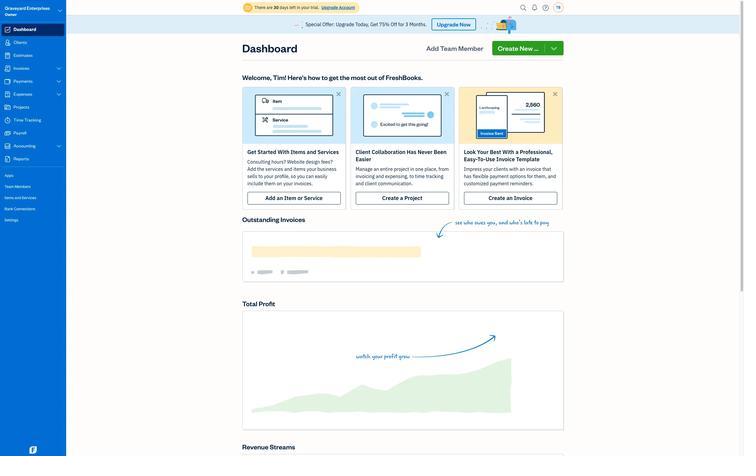 Task type: locate. For each thing, give the bounding box(es) containing it.
watch your profit grow
[[356, 353, 410, 360]]

1 horizontal spatial services
[[318, 149, 339, 156]]

2 chevron large down image from the top
[[56, 144, 62, 149]]

add inside add team member button
[[427, 44, 439, 52]]

graveyard
[[5, 5, 26, 11]]

0 vertical spatial for
[[399, 21, 405, 28]]

0 horizontal spatial items
[[5, 195, 14, 200]]

create inside create an invoice link
[[489, 195, 506, 202]]

an inside impress your clients with an invoice that has flexible payment options for them, and customized payment reminders.
[[520, 166, 525, 172]]

expensing,
[[385, 173, 409, 179]]

create for create an invoice
[[489, 195, 506, 202]]

and
[[307, 149, 317, 156], [285, 166, 293, 172], [376, 173, 384, 179], [548, 173, 557, 179], [356, 181, 364, 187], [15, 195, 21, 200], [499, 219, 508, 226]]

0 horizontal spatial services
[[22, 195, 36, 200]]

welcome,
[[242, 73, 272, 81]]

invoices inside "main" element
[[14, 65, 29, 71]]

0 vertical spatial in
[[297, 5, 300, 10]]

1 vertical spatial items
[[5, 195, 14, 200]]

has
[[464, 173, 472, 179]]

add for add team member
[[427, 44, 439, 52]]

and down "invoicing"
[[356, 181, 364, 187]]

an left item
[[277, 195, 283, 202]]

bank connections
[[5, 207, 35, 211]]

today,
[[356, 21, 370, 28]]

a
[[516, 149, 519, 156], [400, 195, 404, 202]]

out
[[368, 73, 378, 81]]

project
[[394, 166, 409, 172]]

0 vertical spatial invoice
[[497, 156, 515, 163]]

1 vertical spatial the
[[257, 166, 264, 172]]

1 vertical spatial get
[[248, 149, 257, 156]]

2 vertical spatial chevron large down image
[[56, 92, 62, 97]]

apps
[[5, 173, 13, 178]]

new
[[520, 44, 533, 52]]

include
[[248, 181, 263, 187]]

expense image
[[4, 92, 11, 98]]

get
[[371, 21, 378, 28], [248, 149, 257, 156]]

that
[[543, 166, 552, 172]]

chevron large down image right enterprises
[[57, 7, 63, 14]]

tim!
[[273, 73, 287, 81]]

create inside create a project link
[[383, 195, 399, 202]]

them
[[265, 181, 276, 187]]

invoices down add an item or service link
[[281, 215, 305, 224]]

and inside impress your clients with an invoice that has flexible payment options for them, and customized payment reminders.
[[548, 173, 557, 179]]

and inside the consulting hours? website design fees? add the services and items your business sells to your profile, so you can easily include them on your invoices.
[[285, 166, 293, 172]]

your left profit
[[372, 353, 383, 360]]

projects link
[[2, 101, 64, 114]]

payment image
[[4, 79, 11, 85]]

chevron large down image down payments link
[[56, 92, 62, 97]]

offer:
[[323, 21, 335, 28]]

create for create new …
[[498, 44, 519, 52]]

an right the with
[[520, 166, 525, 172]]

0 vertical spatial chevron large down image
[[56, 79, 62, 84]]

or
[[298, 195, 303, 202]]

with up hours?
[[278, 149, 290, 156]]

invoice inside create an invoice link
[[514, 195, 533, 202]]

a left project
[[400, 195, 404, 202]]

0 vertical spatial dashboard
[[14, 26, 36, 32]]

1 vertical spatial add
[[248, 166, 256, 172]]

team left member
[[441, 44, 457, 52]]

1 payment from the top
[[490, 173, 509, 179]]

chevron large down image inside accounting link
[[56, 144, 62, 149]]

to left get
[[322, 73, 328, 81]]

1 vertical spatial in
[[411, 166, 415, 172]]

create new … button
[[493, 41, 564, 55]]

services down "team members" link
[[22, 195, 36, 200]]

1 vertical spatial invoice
[[514, 195, 533, 202]]

1 vertical spatial services
[[22, 195, 36, 200]]

estimates
[[14, 52, 33, 58]]

can
[[306, 173, 314, 179]]

to right sells
[[259, 173, 263, 179]]

an inside add an item or service link
[[277, 195, 283, 202]]

services up "fees?"
[[318, 149, 339, 156]]

outstanding
[[242, 215, 280, 224]]

to
[[322, 73, 328, 81], [259, 173, 263, 179], [410, 173, 414, 179], [535, 219, 539, 226]]

create up you,
[[489, 195, 506, 202]]

invoices link
[[2, 63, 64, 75]]

create
[[498, 44, 519, 52], [383, 195, 399, 202], [489, 195, 506, 202]]

an left entire
[[374, 166, 379, 172]]

add an item or service link
[[248, 192, 341, 205]]

chevron large down image down payroll link
[[56, 144, 62, 149]]

chevrondown image
[[550, 44, 559, 52]]

chart image
[[4, 143, 11, 149]]

0 horizontal spatial a
[[400, 195, 404, 202]]

0 vertical spatial payment
[[490, 173, 509, 179]]

tb
[[557, 5, 561, 10]]

go to help image
[[541, 3, 551, 12]]

get up consulting
[[248, 149, 257, 156]]

1 dismiss image from the left
[[336, 91, 342, 97]]

items up bank
[[5, 195, 14, 200]]

money image
[[4, 130, 11, 136]]

the down consulting
[[257, 166, 264, 172]]

upgrade now
[[437, 21, 471, 28]]

services inside "main" element
[[22, 195, 36, 200]]

0 horizontal spatial dashboard
[[14, 26, 36, 32]]

1 chevron large down image from the top
[[56, 79, 62, 84]]

how
[[308, 73, 321, 81]]

1 horizontal spatial a
[[516, 149, 519, 156]]

here's
[[288, 73, 307, 81]]

client
[[356, 149, 371, 156]]

an inside manage an entire project in one place, from invoicing and expensing, to time tracking and client communication.
[[374, 166, 379, 172]]

1 horizontal spatial with
[[503, 149, 515, 156]]

dashboard inside 'dashboard' 'link'
[[14, 26, 36, 32]]

dashboard image
[[4, 27, 11, 33]]

chevron large down image inside expenses 'link'
[[56, 92, 62, 97]]

an inside create an invoice link
[[507, 195, 513, 202]]

1 horizontal spatial dismiss image
[[552, 91, 559, 97]]

team down 'apps'
[[5, 184, 14, 189]]

service
[[304, 195, 323, 202]]

add inside add an item or service link
[[266, 195, 276, 202]]

chevron large down image down invoices link
[[56, 79, 62, 84]]

expenses
[[14, 91, 32, 97]]

upgrade account link
[[321, 5, 355, 10]]

one
[[416, 166, 424, 172]]

accounting link
[[2, 140, 64, 153]]

1 horizontal spatial get
[[371, 21, 378, 28]]

create new …
[[498, 44, 539, 52]]

1 vertical spatial invoices
[[281, 215, 305, 224]]

payment
[[490, 173, 509, 179], [490, 181, 509, 187]]

grow
[[399, 353, 410, 360]]

profit
[[384, 353, 398, 360]]

never
[[418, 149, 433, 156]]

1 vertical spatial team
[[5, 184, 14, 189]]

0 horizontal spatial invoices
[[14, 65, 29, 71]]

member
[[459, 44, 484, 52]]

create an invoice link
[[464, 192, 558, 205]]

1 vertical spatial payment
[[490, 181, 509, 187]]

the for services
[[257, 166, 264, 172]]

payroll link
[[2, 127, 64, 140]]

a up template
[[516, 149, 519, 156]]

with inside look your best with a professional, easy-to-use invoice template
[[503, 149, 515, 156]]

to inside the consulting hours? website design fees? add the services and items your business sells to your profile, so you can easily include them on your invoices.
[[259, 173, 263, 179]]

pay
[[541, 219, 549, 226]]

1 vertical spatial a
[[400, 195, 404, 202]]

for down invoice
[[528, 173, 534, 179]]

time
[[415, 173, 425, 179]]

bank
[[5, 207, 13, 211]]

chevron large down image down estimates link
[[56, 66, 62, 71]]

0 horizontal spatial the
[[257, 166, 264, 172]]

invoice inside look your best with a professional, easy-to-use invoice template
[[497, 156, 515, 163]]

and down team members
[[15, 195, 21, 200]]

revenue
[[242, 443, 269, 451]]

chevron large down image inside payments link
[[56, 79, 62, 84]]

1 vertical spatial dashboard
[[242, 41, 298, 55]]

and up design
[[307, 149, 317, 156]]

with
[[278, 149, 290, 156], [503, 149, 515, 156]]

in left one
[[411, 166, 415, 172]]

2 with from the left
[[503, 149, 515, 156]]

trial.
[[311, 5, 320, 10]]

the inside the consulting hours? website design fees? add the services and items your business sells to your profile, so you can easily include them on your invoices.
[[257, 166, 264, 172]]

0 horizontal spatial with
[[278, 149, 290, 156]]

look your best with a professional, easy-to-use invoice template
[[464, 149, 553, 163]]

for left 3
[[399, 21, 405, 28]]

and inside items and services link
[[15, 195, 21, 200]]

0 horizontal spatial dismiss image
[[336, 91, 342, 97]]

easily
[[315, 173, 328, 179]]

manage an entire project in one place, from invoicing and expensing, to time tracking and client communication.
[[356, 166, 449, 187]]

them,
[[535, 173, 547, 179]]

1 vertical spatial for
[[528, 173, 534, 179]]

invoice
[[497, 156, 515, 163], [514, 195, 533, 202]]

get left 75%
[[371, 21, 378, 28]]

0 horizontal spatial team
[[5, 184, 14, 189]]

in right left
[[297, 5, 300, 10]]

your down design
[[307, 166, 317, 172]]

invoice up clients
[[497, 156, 515, 163]]

0 vertical spatial add
[[427, 44, 439, 52]]

dismiss image
[[336, 91, 342, 97], [552, 91, 559, 97]]

to inside manage an entire project in one place, from invoicing and expensing, to time tracking and client communication.
[[410, 173, 414, 179]]

0 vertical spatial the
[[340, 73, 350, 81]]

project image
[[4, 104, 11, 110]]

1 horizontal spatial dashboard
[[242, 41, 298, 55]]

impress
[[464, 166, 482, 172]]

crown image
[[245, 4, 251, 11]]

your down use in the top of the page
[[483, 166, 493, 172]]

with right best
[[503, 149, 515, 156]]

consulting
[[248, 159, 271, 165]]

an down reminders.
[[507, 195, 513, 202]]

0 vertical spatial a
[[516, 149, 519, 156]]

1 horizontal spatial add
[[266, 195, 276, 202]]

invoices down estimates
[[14, 65, 29, 71]]

0 vertical spatial get
[[371, 21, 378, 28]]

the right get
[[340, 73, 350, 81]]

your
[[478, 149, 489, 156]]

upgrade left "now"
[[437, 21, 459, 28]]

1 horizontal spatial the
[[340, 73, 350, 81]]

clients link
[[2, 37, 64, 49]]

special
[[306, 21, 322, 28]]

items up website on the top of page
[[291, 149, 306, 156]]

profile,
[[275, 173, 290, 179]]

1 horizontal spatial team
[[441, 44, 457, 52]]

create down the communication.
[[383, 195, 399, 202]]

best
[[490, 149, 502, 156]]

chevron large down image for accounting
[[56, 144, 62, 149]]

1 vertical spatial chevron large down image
[[56, 66, 62, 71]]

services
[[318, 149, 339, 156], [22, 195, 36, 200]]

0 vertical spatial invoices
[[14, 65, 29, 71]]

settings
[[5, 218, 18, 222]]

and up the so
[[285, 166, 293, 172]]

invoice down reminders.
[[514, 195, 533, 202]]

2 horizontal spatial add
[[427, 44, 439, 52]]

consulting hours? website design fees? add the services and items your business sells to your profile, so you can easily include them on your invoices.
[[248, 159, 337, 187]]

create inside create new … dropdown button
[[498, 44, 519, 52]]

1 vertical spatial chevron large down image
[[56, 144, 62, 149]]

dismiss image for get started with items and services
[[336, 91, 342, 97]]

invoices
[[14, 65, 29, 71], [281, 215, 305, 224]]

notifications image
[[530, 2, 540, 14]]

there are 30 days left in your trial. upgrade account
[[255, 5, 355, 10]]

1 horizontal spatial items
[[291, 149, 306, 156]]

2 dismiss image from the left
[[552, 91, 559, 97]]

chevron large down image
[[56, 79, 62, 84], [56, 144, 62, 149]]

2 vertical spatial add
[[266, 195, 276, 202]]

easy-
[[464, 156, 478, 163]]

0 horizontal spatial in
[[297, 5, 300, 10]]

add down them
[[266, 195, 276, 202]]

create left new
[[498, 44, 519, 52]]

a inside look your best with a professional, easy-to-use invoice template
[[516, 149, 519, 156]]

items and services
[[5, 195, 36, 200]]

estimates link
[[2, 50, 64, 62]]

to left time
[[410, 173, 414, 179]]

1 horizontal spatial for
[[528, 173, 534, 179]]

hours?
[[272, 159, 286, 165]]

and down that
[[548, 173, 557, 179]]

add down months. on the right of page
[[427, 44, 439, 52]]

add up sells
[[248, 166, 256, 172]]

0 horizontal spatial add
[[248, 166, 256, 172]]

streams
[[270, 443, 295, 451]]

0 vertical spatial team
[[441, 44, 457, 52]]

in inside manage an entire project in one place, from invoicing and expensing, to time tracking and client communication.
[[411, 166, 415, 172]]

chevron large down image for invoices
[[56, 66, 62, 71]]

you,
[[487, 219, 498, 226]]

chevron large down image for expenses
[[56, 92, 62, 97]]

1 horizontal spatial in
[[411, 166, 415, 172]]

your
[[301, 5, 310, 10], [307, 166, 317, 172], [483, 166, 493, 172], [264, 173, 274, 179], [284, 181, 293, 187], [372, 353, 383, 360]]

add inside the consulting hours? website design fees? add the services and items your business sells to your profile, so you can easily include them on your invoices.
[[248, 166, 256, 172]]

chevron large down image
[[57, 7, 63, 14], [56, 66, 62, 71], [56, 92, 62, 97]]



Task type: describe. For each thing, give the bounding box(es) containing it.
team members link
[[2, 182, 64, 192]]

dismiss image for look your best with a professional, easy-to-use invoice template
[[552, 91, 559, 97]]

30
[[274, 5, 279, 10]]

there
[[255, 5, 266, 10]]

tracking
[[24, 117, 41, 123]]

1 horizontal spatial invoices
[[281, 215, 305, 224]]

tracking
[[426, 173, 444, 179]]

for inside impress your clients with an invoice that has flexible payment options for them, and customized payment reminders.
[[528, 173, 534, 179]]

enterprises
[[27, 5, 50, 11]]

professional,
[[520, 149, 553, 156]]

special offer: upgrade today, get 75% off for 3 months.
[[306, 21, 427, 28]]

project
[[405, 195, 423, 202]]

invoicing
[[356, 173, 375, 179]]

owes
[[475, 219, 486, 226]]

items inside "main" element
[[5, 195, 14, 200]]

clients
[[494, 166, 509, 172]]

your inside impress your clients with an invoice that has flexible payment options for them, and customized payment reminders.
[[483, 166, 493, 172]]

main element
[[0, 0, 81, 456]]

0 horizontal spatial get
[[248, 149, 257, 156]]

item
[[284, 195, 297, 202]]

entire
[[381, 166, 393, 172]]

outstanding invoices
[[242, 215, 305, 224]]

the for most
[[340, 73, 350, 81]]

members
[[15, 184, 31, 189]]

items and services link
[[2, 193, 64, 203]]

create an invoice
[[489, 195, 533, 202]]

revenue streams
[[242, 443, 295, 451]]

your right on
[[284, 181, 293, 187]]

client
[[365, 181, 377, 187]]

an for add an item or service
[[277, 195, 283, 202]]

to left pay
[[535, 219, 539, 226]]

team inside "main" element
[[5, 184, 14, 189]]

account
[[339, 5, 355, 10]]

items
[[294, 166, 306, 172]]

0 horizontal spatial for
[[399, 21, 405, 28]]

website
[[287, 159, 305, 165]]

add an item or service
[[266, 195, 323, 202]]

profit
[[259, 299, 275, 308]]

search image
[[519, 3, 529, 12]]

now
[[460, 21, 471, 28]]

of
[[379, 73, 385, 81]]

projects
[[14, 104, 29, 110]]

0 vertical spatial chevron large down image
[[57, 7, 63, 14]]

look
[[464, 149, 476, 156]]

team inside button
[[441, 44, 457, 52]]

estimate image
[[4, 53, 11, 59]]

payroll
[[14, 130, 26, 136]]

upgrade right trial.
[[322, 5, 338, 10]]

who's
[[510, 219, 523, 226]]

client collaboration has never been easier
[[356, 149, 447, 163]]

use
[[486, 156, 496, 163]]

months.
[[410, 21, 427, 28]]

customized
[[464, 181, 489, 187]]

your up them
[[264, 173, 274, 179]]

dismiss image
[[444, 91, 451, 97]]

communication.
[[378, 181, 413, 187]]

most
[[351, 73, 366, 81]]

report image
[[4, 156, 11, 162]]

graveyard enterprises owner
[[5, 5, 50, 17]]

1 with from the left
[[278, 149, 290, 156]]

invoice
[[527, 166, 542, 172]]

you
[[297, 173, 305, 179]]

upgrade now link
[[432, 18, 477, 31]]

an for manage an entire project in one place, from invoicing and expensing, to time tracking and client communication.
[[374, 166, 379, 172]]

watch
[[356, 353, 371, 360]]

an for create an invoice
[[507, 195, 513, 202]]

get
[[329, 73, 339, 81]]

dashboard link
[[2, 24, 64, 36]]

timer image
[[4, 117, 11, 123]]

time tracking
[[14, 117, 41, 123]]

options
[[510, 173, 526, 179]]

create a project link
[[356, 192, 449, 205]]

create for create a project
[[383, 195, 399, 202]]

total profit
[[242, 299, 275, 308]]

2 payment from the top
[[490, 181, 509, 187]]

add for add an item or service
[[266, 195, 276, 202]]

reports link
[[2, 153, 64, 166]]

payments
[[14, 78, 33, 84]]

add team member
[[427, 44, 484, 52]]

impress your clients with an invoice that has flexible payment options for them, and customized payment reminders.
[[464, 166, 557, 187]]

place,
[[425, 166, 438, 172]]

clients
[[14, 39, 27, 45]]

invoice image
[[4, 66, 11, 72]]

manage
[[356, 166, 373, 172]]

freshbooks image
[[28, 447, 38, 454]]

apps link
[[2, 170, 64, 181]]

on
[[277, 181, 282, 187]]

and down entire
[[376, 173, 384, 179]]

welcome, tim! here's how to get the most out of freshbooks.
[[242, 73, 423, 81]]

0 vertical spatial services
[[318, 149, 339, 156]]

see
[[456, 219, 463, 226]]

fees?
[[321, 159, 333, 165]]

…
[[535, 44, 539, 52]]

and right you,
[[499, 219, 508, 226]]

been
[[434, 149, 447, 156]]

client image
[[4, 40, 11, 46]]

chevron large down image for payments
[[56, 79, 62, 84]]

0 vertical spatial items
[[291, 149, 306, 156]]

upgrade right offer:
[[336, 21, 355, 28]]

team members
[[5, 184, 31, 189]]

days
[[280, 5, 289, 10]]

connections
[[14, 207, 35, 211]]

see who owes you, and who's late to pay
[[456, 219, 549, 226]]

late
[[524, 219, 533, 226]]

invoices.
[[294, 181, 313, 187]]

your left trial.
[[301, 5, 310, 10]]



Task type: vqa. For each thing, say whether or not it's contained in the screenshot.
USER/MO)
no



